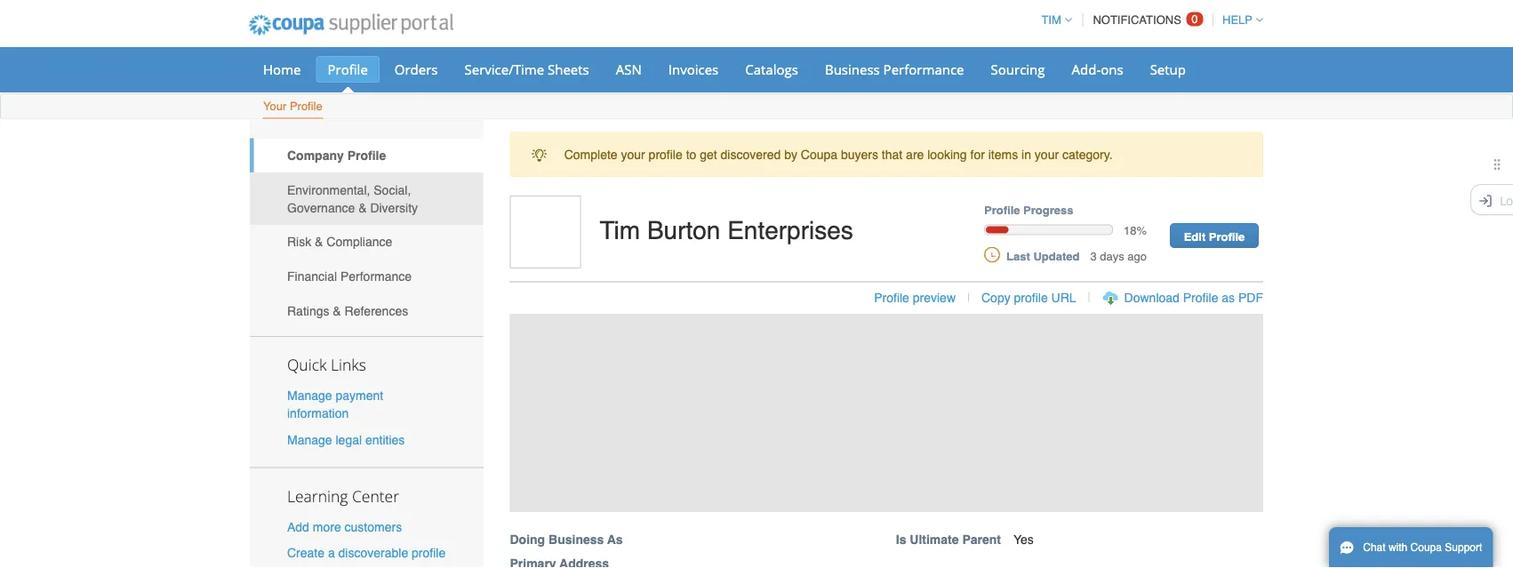 Task type: locate. For each thing, give the bounding box(es) containing it.
1 horizontal spatial profile
[[649, 147, 683, 162]]

1 vertical spatial coupa
[[1411, 541, 1442, 554]]

buyers
[[841, 147, 878, 162]]

updated
[[1033, 249, 1080, 263]]

2 manage from the top
[[287, 432, 332, 447]]

complete your profile to get discovered by coupa buyers that are looking for items in your category.
[[564, 147, 1113, 162]]

1 vertical spatial &
[[315, 235, 323, 249]]

category.
[[1062, 147, 1113, 162]]

0 vertical spatial &
[[358, 200, 367, 215]]

in
[[1022, 147, 1031, 162]]

environmental,
[[287, 183, 370, 197]]

0 horizontal spatial business
[[549, 533, 604, 547]]

yes
[[1014, 533, 1034, 547]]

add-
[[1072, 60, 1101, 78]]

service/time sheets link
[[453, 56, 601, 83]]

tim
[[1041, 13, 1061, 27], [600, 216, 640, 245]]

coupa supplier portal image
[[236, 3, 466, 47]]

payment
[[336, 389, 383, 403]]

tim left burton on the top
[[600, 216, 640, 245]]

tim burton enterprises image
[[510, 196, 581, 268]]

0 horizontal spatial coupa
[[801, 147, 838, 162]]

governance
[[287, 200, 355, 215]]

your right in
[[1035, 147, 1059, 162]]

1 vertical spatial tim
[[600, 216, 640, 245]]

performance for business performance
[[883, 60, 964, 78]]

asn link
[[604, 56, 653, 83]]

that
[[882, 147, 903, 162]]

tim up sourcing
[[1041, 13, 1061, 27]]

copy profile url button
[[982, 289, 1076, 306]]

center
[[352, 485, 399, 506]]

2 horizontal spatial &
[[358, 200, 367, 215]]

profile left preview
[[874, 290, 909, 305]]

0 horizontal spatial your
[[621, 147, 645, 162]]

financial
[[287, 269, 337, 283]]

1 vertical spatial business
[[549, 533, 604, 547]]

0 vertical spatial performance
[[883, 60, 964, 78]]

& right risk
[[315, 235, 323, 249]]

& left diversity
[[358, 200, 367, 215]]

for
[[970, 147, 985, 162]]

add more customers
[[287, 520, 402, 534]]

manage up information
[[287, 389, 332, 403]]

background image
[[510, 314, 1263, 512]]

1 manage from the top
[[287, 389, 332, 403]]

profile left to
[[649, 147, 683, 162]]

add-ons link
[[1060, 56, 1135, 83]]

tim for tim burton enterprises
[[600, 216, 640, 245]]

1 horizontal spatial your
[[1035, 147, 1059, 162]]

your profile link
[[262, 96, 323, 119]]

tim link
[[1033, 13, 1072, 27]]

0 horizontal spatial tim
[[600, 216, 640, 245]]

home
[[263, 60, 301, 78]]

tim for tim
[[1041, 13, 1061, 27]]

coupa right "with" on the bottom
[[1411, 541, 1442, 554]]

performance up the are on the right
[[883, 60, 964, 78]]

copy
[[982, 290, 1011, 305]]

1 horizontal spatial &
[[333, 304, 341, 318]]

discovered
[[721, 147, 781, 162]]

0 vertical spatial coupa
[[801, 147, 838, 162]]

items
[[988, 147, 1018, 162]]

manage for manage legal entities
[[287, 432, 332, 447]]

profile left url
[[1014, 290, 1048, 305]]

business left as
[[549, 533, 604, 547]]

tim inside "banner"
[[600, 216, 640, 245]]

&
[[358, 200, 367, 215], [315, 235, 323, 249], [333, 304, 341, 318]]

0
[[1192, 12, 1198, 26]]

& right ratings on the bottom of page
[[333, 304, 341, 318]]

profile right discoverable
[[412, 546, 446, 560]]

quick
[[287, 354, 327, 375]]

create
[[287, 546, 325, 560]]

2 vertical spatial &
[[333, 304, 341, 318]]

2 horizontal spatial profile
[[1014, 290, 1048, 305]]

references
[[345, 304, 408, 318]]

& for compliance
[[315, 235, 323, 249]]

coupa inside alert
[[801, 147, 838, 162]]

1 horizontal spatial coupa
[[1411, 541, 1442, 554]]

0 vertical spatial tim
[[1041, 13, 1061, 27]]

notifications
[[1093, 13, 1181, 27]]

preview
[[913, 290, 956, 305]]

1 horizontal spatial business
[[825, 60, 880, 78]]

business right catalogs at the top
[[825, 60, 880, 78]]

profile inside alert
[[649, 147, 683, 162]]

add more customers link
[[287, 520, 402, 534]]

0 horizontal spatial performance
[[340, 269, 412, 283]]

information
[[287, 406, 349, 421]]

enterprises
[[727, 216, 853, 245]]

manage inside manage payment information
[[287, 389, 332, 403]]

asn
[[616, 60, 642, 78]]

0 vertical spatial profile
[[649, 147, 683, 162]]

days
[[1100, 249, 1124, 263]]

0 horizontal spatial &
[[315, 235, 323, 249]]

0 vertical spatial manage
[[287, 389, 332, 403]]

risk & compliance
[[287, 235, 392, 249]]

sourcing
[[991, 60, 1045, 78]]

environmental, social, governance & diversity
[[287, 183, 418, 215]]

ago
[[1128, 249, 1147, 263]]

2 vertical spatial profile
[[412, 546, 446, 560]]

1 horizontal spatial performance
[[883, 60, 964, 78]]

discoverable
[[338, 546, 408, 560]]

1 vertical spatial performance
[[340, 269, 412, 283]]

url
[[1051, 290, 1076, 305]]

manage legal entities
[[287, 432, 405, 447]]

navigation
[[1033, 3, 1263, 37]]

setup
[[1150, 60, 1186, 78]]

profile left as
[[1183, 290, 1218, 305]]

profile right your
[[290, 100, 322, 113]]

profile right edit
[[1209, 230, 1245, 243]]

coupa right by
[[801, 147, 838, 162]]

profile inside button
[[1183, 290, 1218, 305]]

customers
[[345, 520, 402, 534]]

1 vertical spatial manage
[[287, 432, 332, 447]]

performance up references
[[340, 269, 412, 283]]

navigation containing notifications 0
[[1033, 3, 1263, 37]]

your right complete
[[621, 147, 645, 162]]

orders
[[395, 60, 438, 78]]

manage payment information link
[[287, 389, 383, 421]]

manage down information
[[287, 432, 332, 447]]

with
[[1389, 541, 1408, 554]]

download
[[1124, 290, 1180, 305]]

performance
[[883, 60, 964, 78], [340, 269, 412, 283]]

1 vertical spatial profile
[[1014, 290, 1048, 305]]

profile preview link
[[874, 290, 956, 305]]

ratings & references link
[[250, 294, 483, 328]]

edit
[[1184, 230, 1206, 243]]

last updated
[[1006, 249, 1080, 263]]

1 horizontal spatial tim
[[1041, 13, 1061, 27]]

manage
[[287, 389, 332, 403], [287, 432, 332, 447]]

& inside environmental, social, governance & diversity
[[358, 200, 367, 215]]



Task type: vqa. For each thing, say whether or not it's contained in the screenshot.
Tell us what you think button
no



Task type: describe. For each thing, give the bounding box(es) containing it.
links
[[331, 354, 366, 375]]

0 vertical spatial business
[[825, 60, 880, 78]]

ultimate
[[910, 533, 959, 547]]

quick links
[[287, 354, 366, 375]]

company profile
[[287, 148, 386, 163]]

social,
[[374, 183, 411, 197]]

last
[[1006, 249, 1030, 263]]

get
[[700, 147, 717, 162]]

3 days ago
[[1090, 249, 1147, 263]]

service/time sheets
[[465, 60, 589, 78]]

chat with coupa support button
[[1329, 527, 1493, 568]]

0 horizontal spatial profile
[[412, 546, 446, 560]]

ratings
[[287, 304, 329, 318]]

manage payment information
[[287, 389, 383, 421]]

coupa inside button
[[1411, 541, 1442, 554]]

parent
[[962, 533, 1001, 547]]

download profile as pdf
[[1124, 290, 1263, 305]]

progress
[[1023, 203, 1074, 216]]

support
[[1445, 541, 1482, 554]]

company
[[287, 148, 344, 163]]

your profile
[[263, 100, 322, 113]]

catalogs link
[[734, 56, 810, 83]]

learning
[[287, 485, 348, 506]]

compliance
[[327, 235, 392, 249]]

profile inside button
[[1014, 290, 1048, 305]]

business performance link
[[813, 56, 976, 83]]

manage for manage payment information
[[287, 389, 332, 403]]

as
[[1222, 290, 1235, 305]]

1 your from the left
[[621, 147, 645, 162]]

sheets
[[548, 60, 589, 78]]

business inside "tim burton enterprises" "banner"
[[549, 533, 604, 547]]

3
[[1090, 249, 1097, 263]]

performance for financial performance
[[340, 269, 412, 283]]

edit profile link
[[1170, 223, 1259, 248]]

create a discoverable profile
[[287, 546, 446, 560]]

orders link
[[383, 56, 449, 83]]

looking
[[928, 147, 967, 162]]

diversity
[[370, 200, 418, 215]]

pdf
[[1238, 290, 1263, 305]]

burton
[[647, 216, 721, 245]]

chat with coupa support
[[1363, 541, 1482, 554]]

invoices link
[[657, 56, 730, 83]]

help
[[1223, 13, 1253, 27]]

& for references
[[333, 304, 341, 318]]

2 your from the left
[[1035, 147, 1059, 162]]

catalogs
[[745, 60, 798, 78]]

learning center
[[287, 485, 399, 506]]

help link
[[1215, 13, 1263, 27]]

setup link
[[1139, 56, 1198, 83]]

create a discoverable profile link
[[287, 546, 446, 560]]

is ultimate parent
[[896, 533, 1001, 547]]

add-ons
[[1072, 60, 1123, 78]]

service/time
[[465, 60, 544, 78]]

profile up social,
[[347, 148, 386, 163]]

financial performance
[[287, 269, 412, 283]]

risk
[[287, 235, 311, 249]]

business performance
[[825, 60, 964, 78]]

18%
[[1124, 224, 1147, 237]]

profile preview
[[874, 290, 956, 305]]

manage legal entities link
[[287, 432, 405, 447]]

profile progress
[[984, 203, 1074, 216]]

tim burton enterprises banner
[[504, 196, 1282, 568]]

environmental, social, governance & diversity link
[[250, 173, 483, 225]]

profile down coupa supplier portal image
[[328, 60, 368, 78]]

legal
[[336, 432, 362, 447]]

sourcing link
[[979, 56, 1057, 83]]

doing business as
[[510, 533, 623, 547]]

tim burton enterprises
[[600, 216, 853, 245]]

risk & compliance link
[[250, 225, 483, 259]]

doing
[[510, 533, 545, 547]]

by
[[784, 147, 797, 162]]

complete
[[564, 147, 618, 162]]

company profile link
[[250, 138, 483, 173]]

copy profile url
[[982, 290, 1076, 305]]

as
[[607, 533, 623, 547]]

profile left progress
[[984, 203, 1020, 216]]

complete your profile to get discovered by coupa buyers that are looking for items in your category. alert
[[510, 132, 1263, 177]]

ratings & references
[[287, 304, 408, 318]]

are
[[906, 147, 924, 162]]

ons
[[1101, 60, 1123, 78]]

more
[[313, 520, 341, 534]]

download profile as pdf button
[[1124, 289, 1263, 306]]



